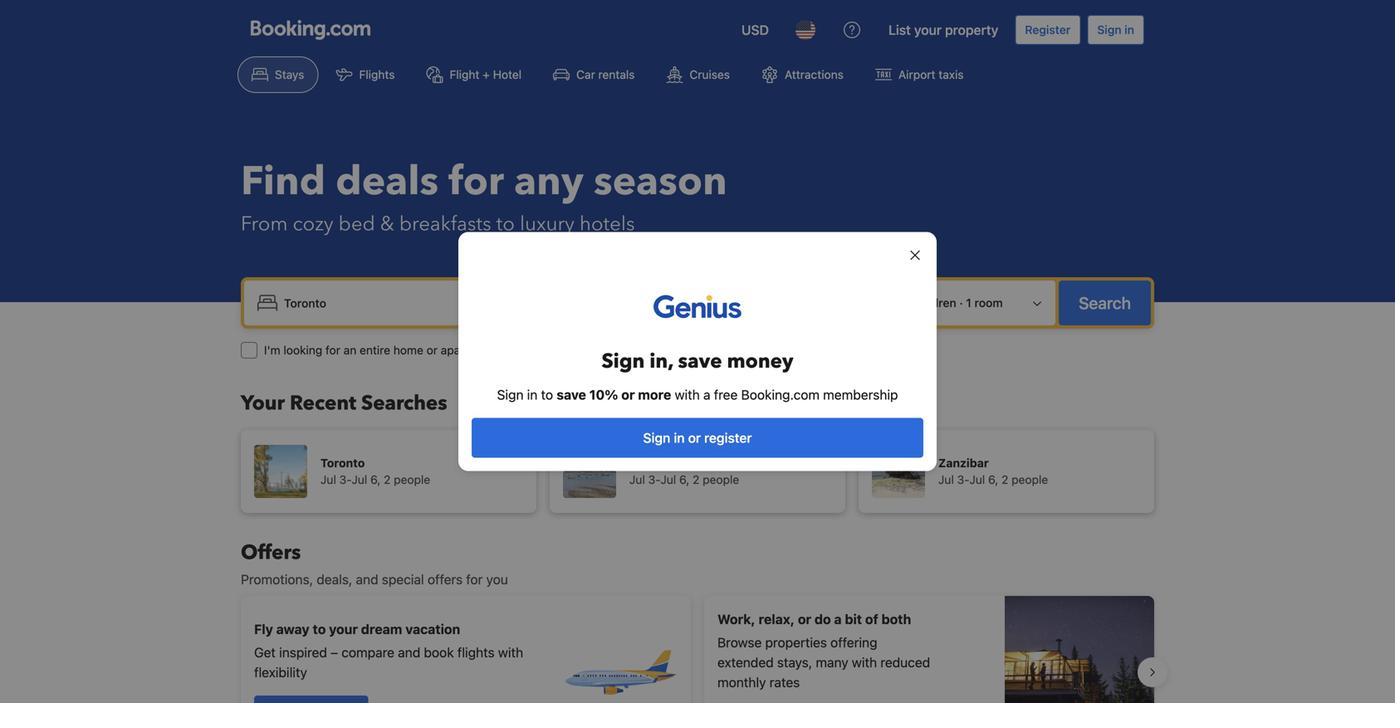 Task type: locate. For each thing, give the bounding box(es) containing it.
2 inside vung tau jul 3-jul 6, 2 people
[[693, 473, 700, 487]]

1 horizontal spatial save
[[679, 348, 722, 376]]

6, down tau at the bottom of the page
[[680, 473, 690, 487]]

1 vertical spatial your
[[329, 622, 358, 638]]

with inside fly away to your dream vacation get inspired – compare and book flights with flexibility
[[498, 645, 524, 661]]

3- down toronto
[[339, 473, 352, 487]]

sign in
[[1098, 23, 1135, 37]]

region containing work, relax, or do a bit of both
[[228, 590, 1168, 704]]

3- inside zanzibar jul 3-jul 6, 2 people
[[958, 473, 970, 487]]

blue genius logo image
[[654, 295, 742, 319], [654, 295, 742, 319]]

flight
[[450, 68, 480, 81]]

with inside work, relax, or do a bit of both browse properties offering extended stays, many with reduced monthly rates
[[852, 655, 878, 671]]

for for an
[[326, 344, 341, 357]]

wed, jul 3 — sat, jul 6
[[599, 296, 732, 310]]

2
[[384, 473, 391, 487], [693, 473, 700, 487], [1002, 473, 1009, 487]]

with right the book
[[498, 645, 524, 661]]

sign
[[1098, 23, 1122, 37], [602, 348, 645, 376], [497, 387, 524, 403], [643, 430, 671, 446]]

flights up booking.com
[[762, 344, 795, 357]]

sat, jul 6 button
[[674, 288, 739, 318]]

1 horizontal spatial 6,
[[680, 473, 690, 487]]

compare
[[342, 645, 395, 661]]

a inside work, relax, or do a bit of both browse properties offering extended stays, many with reduced monthly rates
[[835, 612, 842, 628]]

or left the register
[[688, 430, 701, 446]]

0 horizontal spatial flights
[[458, 645, 495, 661]]

0 horizontal spatial your
[[329, 622, 358, 638]]

with right more
[[675, 387, 700, 403]]

0 horizontal spatial 2
[[384, 473, 391, 487]]

looking
[[284, 344, 323, 357], [702, 344, 741, 357]]

1 2 from the left
[[384, 473, 391, 487]]

2 horizontal spatial 6,
[[989, 473, 999, 487]]

3- for toronto
[[339, 473, 352, 487]]

flexibility
[[254, 665, 307, 681]]

people
[[394, 473, 431, 487], [703, 473, 740, 487], [1012, 473, 1049, 487]]

special
[[382, 572, 424, 588]]

your right list
[[915, 22, 942, 38]]

for for work
[[602, 344, 617, 357]]

1 horizontal spatial looking
[[702, 344, 741, 357]]

vung
[[630, 457, 660, 470]]

3 3- from the left
[[958, 473, 970, 487]]

2 horizontal spatial 3-
[[958, 473, 970, 487]]

cruises
[[690, 68, 730, 81]]

or right home
[[427, 344, 438, 357]]

sign in, save money dialog
[[439, 212, 957, 491]]

hotels
[[580, 211, 635, 238]]

1 horizontal spatial to
[[497, 211, 515, 238]]

cozy
[[293, 211, 334, 238]]

0 horizontal spatial 6,
[[371, 473, 381, 487]]

your inside fly away to your dream vacation get inspired – compare and book flights with flexibility
[[329, 622, 358, 638]]

2 horizontal spatial with
[[852, 655, 878, 671]]

1 vertical spatial flights
[[458, 645, 495, 661]]

0 horizontal spatial 3-
[[339, 473, 352, 487]]

1 vertical spatial to
[[541, 387, 553, 403]]

fly away to your dream vacation get inspired – compare and book flights with flexibility
[[254, 622, 524, 681]]

to inside sign in, save money dialog
[[541, 387, 553, 403]]

to down traveling
[[541, 387, 553, 403]]

a right "do"
[[835, 612, 842, 628]]

or
[[427, 344, 438, 357], [622, 387, 635, 403], [688, 430, 701, 446], [798, 612, 812, 628]]

6, inside toronto jul 3-jul 6, 2 people
[[371, 473, 381, 487]]

or left "do"
[[798, 612, 812, 628]]

2 vertical spatial to
[[313, 622, 326, 638]]

people inside zanzibar jul 3-jul 6, 2 people
[[1012, 473, 1049, 487]]

i'm for i'm traveling for work
[[533, 344, 549, 357]]

3 2 from the left
[[1002, 473, 1009, 487]]

1 horizontal spatial flights
[[762, 344, 795, 357]]

for inside offers promotions, deals, and special offers for you
[[466, 572, 483, 588]]

save up sign in to save 10% or more with a free booking.com membership
[[679, 348, 722, 376]]

zanzibar jul 3-jul 6, 2 people
[[939, 457, 1049, 487]]

in
[[1125, 23, 1135, 37], [527, 387, 538, 403], [674, 430, 685, 446]]

0 horizontal spatial with
[[498, 645, 524, 661]]

1 horizontal spatial 3-
[[649, 473, 661, 487]]

a left free
[[704, 387, 711, 403]]

people inside vung tau jul 3-jul 6, 2 people
[[703, 473, 740, 487]]

2 6, from the left
[[680, 473, 690, 487]]

+
[[483, 68, 490, 81]]

3- inside toronto jul 3-jul 6, 2 people
[[339, 473, 352, 487]]

0 vertical spatial and
[[356, 572, 379, 588]]

apartment
[[441, 344, 496, 357]]

flights link
[[322, 57, 409, 93]]

1 3- from the left
[[339, 473, 352, 487]]

1 6, from the left
[[371, 473, 381, 487]]

for inside find deals for any season from cozy bed & breakfasts to luxury hotels
[[449, 155, 504, 209]]

0 vertical spatial in
[[1125, 23, 1135, 37]]

luxury
[[520, 211, 575, 238]]

find
[[241, 155, 326, 209]]

i'm looking for flights
[[682, 344, 795, 357]]

in left 10%
[[527, 387, 538, 403]]

and left the book
[[398, 645, 421, 661]]

with down offering at the bottom of page
[[852, 655, 878, 671]]

1 horizontal spatial in
[[674, 430, 685, 446]]

2 looking from the left
[[702, 344, 741, 357]]

0 vertical spatial a
[[704, 387, 711, 403]]

flights inside fly away to your dream vacation get inspired – compare and book flights with flexibility
[[458, 645, 495, 661]]

6, down "zanzibar"
[[989, 473, 999, 487]]

many
[[816, 655, 849, 671]]

2 3- from the left
[[649, 473, 661, 487]]

sat,
[[680, 296, 702, 310]]

i'm looking for an entire home or apartment
[[264, 344, 496, 357]]

in right 'register'
[[1125, 23, 1135, 37]]

3- inside vung tau jul 3-jul 6, 2 people
[[649, 473, 661, 487]]

people inside toronto jul 3-jul 6, 2 people
[[394, 473, 431, 487]]

3- down vung
[[649, 473, 661, 487]]

for for flights
[[744, 344, 759, 357]]

1 vertical spatial and
[[398, 645, 421, 661]]

looking left an
[[284, 344, 323, 357]]

0 horizontal spatial looking
[[284, 344, 323, 357]]

flights right the book
[[458, 645, 495, 661]]

0 horizontal spatial people
[[394, 473, 431, 487]]

offers promotions, deals, and special offers for you
[[241, 540, 508, 588]]

2 horizontal spatial to
[[541, 387, 553, 403]]

and right deals,
[[356, 572, 379, 588]]

3- down "zanzibar"
[[958, 473, 970, 487]]

to left luxury at left
[[497, 211, 515, 238]]

book
[[424, 645, 454, 661]]

people for toronto jul 3-jul 6, 2 people
[[394, 473, 431, 487]]

0 horizontal spatial and
[[356, 572, 379, 588]]

1 vertical spatial in
[[527, 387, 538, 403]]

get
[[254, 645, 276, 661]]

to
[[497, 211, 515, 238], [541, 387, 553, 403], [313, 622, 326, 638]]

from
[[241, 211, 288, 238]]

region
[[228, 590, 1168, 704]]

in for sign in or register
[[674, 430, 685, 446]]

2 horizontal spatial 2
[[1002, 473, 1009, 487]]

sign in to save 10% or more with a free booking.com membership
[[497, 387, 899, 403]]

sign for sign in, save money
[[602, 348, 645, 376]]

6, down searches
[[371, 473, 381, 487]]

your up –
[[329, 622, 358, 638]]

with inside sign in, save money dialog
[[675, 387, 700, 403]]

an
[[344, 344, 357, 357]]

save
[[679, 348, 722, 376], [557, 387, 586, 403]]

1 horizontal spatial with
[[675, 387, 700, 403]]

properties
[[766, 635, 827, 651]]

booking.com image
[[251, 20, 371, 40]]

to inside fly away to your dream vacation get inspired – compare and book flights with flexibility
[[313, 622, 326, 638]]

1 looking from the left
[[284, 344, 323, 357]]

people for zanzibar jul 3-jul 6, 2 people
[[1012, 473, 1049, 487]]

1 horizontal spatial and
[[398, 645, 421, 661]]

2 for toronto
[[384, 473, 391, 487]]

1 people from the left
[[394, 473, 431, 487]]

flights
[[359, 68, 395, 81]]

for
[[449, 155, 504, 209], [326, 344, 341, 357], [602, 344, 617, 357], [744, 344, 759, 357], [466, 572, 483, 588]]

0 horizontal spatial a
[[704, 387, 711, 403]]

jul
[[630, 296, 647, 310], [705, 296, 721, 310], [321, 473, 336, 487], [352, 473, 367, 487], [630, 473, 645, 487], [661, 473, 677, 487], [939, 473, 955, 487], [970, 473, 986, 487]]

2 2 from the left
[[693, 473, 700, 487]]

looking right 'i'm'
[[702, 344, 741, 357]]

1 vertical spatial a
[[835, 612, 842, 628]]

2 horizontal spatial in
[[1125, 23, 1135, 37]]

0 horizontal spatial to
[[313, 622, 326, 638]]

3 people from the left
[[1012, 473, 1049, 487]]

1 horizontal spatial a
[[835, 612, 842, 628]]

flights
[[762, 344, 795, 357], [458, 645, 495, 661]]

2 people from the left
[[703, 473, 740, 487]]

fly away to your dream vacation image
[[562, 615, 678, 704]]

i'm left traveling
[[533, 344, 549, 357]]

2 inside zanzibar jul 3-jul 6, 2 people
[[1002, 473, 1009, 487]]

to right away
[[313, 622, 326, 638]]

3 6, from the left
[[989, 473, 999, 487]]

1 vertical spatial save
[[557, 387, 586, 403]]

2 i'm from the left
[[533, 344, 549, 357]]

in for sign in
[[1125, 23, 1135, 37]]

to for sign in to save 10% or more with a free booking.com membership
[[541, 387, 553, 403]]

attractions
[[785, 68, 844, 81]]

6,
[[371, 473, 381, 487], [680, 473, 690, 487], [989, 473, 999, 487]]

a inside dialog
[[704, 387, 711, 403]]

extended
[[718, 655, 774, 671]]

0 horizontal spatial i'm
[[264, 344, 281, 357]]

1 horizontal spatial your
[[915, 22, 942, 38]]

i'm up your
[[264, 344, 281, 357]]

search
[[1079, 293, 1132, 313]]

1 horizontal spatial 2
[[693, 473, 700, 487]]

1 i'm from the left
[[264, 344, 281, 357]]

and
[[356, 572, 379, 588], [398, 645, 421, 661]]

0 horizontal spatial save
[[557, 387, 586, 403]]

2 horizontal spatial people
[[1012, 473, 1049, 487]]

searches
[[361, 390, 447, 418]]

a
[[704, 387, 711, 403], [835, 612, 842, 628]]

i'm traveling for work
[[533, 344, 646, 357]]

2 inside toronto jul 3-jul 6, 2 people
[[384, 473, 391, 487]]

tau
[[662, 457, 683, 470]]

2 vertical spatial in
[[674, 430, 685, 446]]

0 vertical spatial your
[[915, 22, 942, 38]]

0 horizontal spatial in
[[527, 387, 538, 403]]

0 vertical spatial to
[[497, 211, 515, 238]]

save left 10%
[[557, 387, 586, 403]]

6, inside zanzibar jul 3-jul 6, 2 people
[[989, 473, 999, 487]]

in up tau at the bottom of the page
[[674, 430, 685, 446]]

1 horizontal spatial people
[[703, 473, 740, 487]]

1 horizontal spatial i'm
[[533, 344, 549, 357]]



Task type: describe. For each thing, give the bounding box(es) containing it.
search button
[[1059, 281, 1152, 326]]

list your property
[[889, 22, 999, 38]]

register
[[1026, 23, 1071, 37]]

your recent searches
[[241, 390, 447, 418]]

membership
[[824, 387, 899, 403]]

–
[[331, 645, 338, 661]]

wed, jul 3 button
[[593, 288, 664, 318]]

work,
[[718, 612, 756, 628]]

in,
[[650, 348, 674, 376]]

work, relax, or do a bit of both browse properties offering extended stays, many with reduced monthly rates
[[718, 612, 931, 691]]

recent
[[290, 390, 356, 418]]

away
[[276, 622, 310, 638]]

to for fly away to your dream vacation get inspired – compare and book flights with flexibility
[[313, 622, 326, 638]]

entire
[[360, 344, 391, 357]]

flight + hotel link
[[412, 57, 536, 93]]

to inside find deals for any season from cozy bed & breakfasts to luxury hotels
[[497, 211, 515, 238]]

i'm
[[682, 344, 698, 357]]

attractions link
[[748, 57, 858, 93]]

any
[[514, 155, 584, 209]]

browse
[[718, 635, 762, 651]]

hotel
[[493, 68, 522, 81]]

free
[[714, 387, 738, 403]]

taxis
[[939, 68, 964, 81]]

promotions,
[[241, 572, 313, 588]]

deals,
[[317, 572, 353, 588]]

2 for zanzibar
[[1002, 473, 1009, 487]]

10%
[[590, 387, 619, 403]]

money
[[727, 348, 794, 376]]

sign in, save money
[[602, 348, 794, 376]]

airport taxis
[[899, 68, 964, 81]]

sign for sign in to save 10% or more with a free booking.com membership
[[497, 387, 524, 403]]

booking.com
[[742, 387, 820, 403]]

traveling
[[552, 344, 599, 357]]

looking for i'm
[[702, 344, 741, 357]]

car rentals
[[577, 68, 635, 81]]

offering
[[831, 635, 878, 651]]

toronto
[[321, 457, 365, 470]]

sign for sign in or register
[[643, 430, 671, 446]]

list
[[889, 22, 911, 38]]

season
[[594, 155, 728, 209]]

or right 10%
[[622, 387, 635, 403]]

a photo of a couple standing in front of a cabin in a forest at night image
[[1005, 597, 1155, 704]]

looking for i'm
[[284, 344, 323, 357]]

and inside offers promotions, deals, and special offers for you
[[356, 572, 379, 588]]

i'm for i'm looking for an entire home or apartment
[[264, 344, 281, 357]]

reduced
[[881, 655, 931, 671]]

stays
[[275, 68, 304, 81]]

3
[[650, 296, 657, 310]]

cruises link
[[653, 57, 744, 93]]

6, for zanzibar
[[989, 473, 999, 487]]

bed
[[339, 211, 375, 238]]

rentals
[[599, 68, 635, 81]]

work
[[620, 344, 646, 357]]

toronto jul 3-jul 6, 2 people
[[321, 457, 431, 487]]

of
[[866, 612, 879, 628]]

or inside work, relax, or do a bit of both browse properties offering extended stays, many with reduced monthly rates
[[798, 612, 812, 628]]

flight + hotel
[[450, 68, 522, 81]]

—
[[664, 296, 674, 310]]

register link
[[1016, 15, 1081, 45]]

vung tau jul 3-jul 6, 2 people
[[630, 457, 740, 487]]

offers
[[241, 540, 301, 567]]

monthly
[[718, 675, 766, 691]]

rates
[[770, 675, 800, 691]]

zanzibar
[[939, 457, 989, 470]]

wed,
[[599, 296, 627, 310]]

in for sign in to save 10% or more with a free booking.com membership
[[527, 387, 538, 403]]

both
[[882, 612, 912, 628]]

list your property link
[[879, 10, 1009, 50]]

dream
[[361, 622, 403, 638]]

find deals for any season from cozy bed & breakfasts to luxury hotels
[[241, 155, 728, 238]]

for for any
[[449, 155, 504, 209]]

&
[[380, 211, 394, 238]]

6, for toronto
[[371, 473, 381, 487]]

airport taxis link
[[862, 57, 978, 93]]

and inside fly away to your dream vacation get inspired – compare and book flights with flexibility
[[398, 645, 421, 661]]

your
[[241, 390, 285, 418]]

car
[[577, 68, 596, 81]]

sign for sign in
[[1098, 23, 1122, 37]]

breakfasts
[[399, 211, 492, 238]]

fly
[[254, 622, 273, 638]]

car rentals link
[[539, 57, 649, 93]]

offers
[[428, 572, 463, 588]]

stays,
[[778, 655, 813, 671]]

0 vertical spatial flights
[[762, 344, 795, 357]]

vacation
[[406, 622, 461, 638]]

0 vertical spatial save
[[679, 348, 722, 376]]

6
[[725, 296, 732, 310]]

inspired
[[279, 645, 327, 661]]

register
[[705, 430, 752, 446]]

bit
[[845, 612, 863, 628]]

do
[[815, 612, 831, 628]]

airport
[[899, 68, 936, 81]]

home
[[394, 344, 424, 357]]

more
[[638, 387, 672, 403]]

sign in or register
[[643, 430, 752, 446]]

6, inside vung tau jul 3-jul 6, 2 people
[[680, 473, 690, 487]]

sign in or register link
[[472, 418, 924, 458]]

3- for zanzibar
[[958, 473, 970, 487]]

stays link
[[238, 57, 319, 93]]



Task type: vqa. For each thing, say whether or not it's contained in the screenshot.
bottommost 19
no



